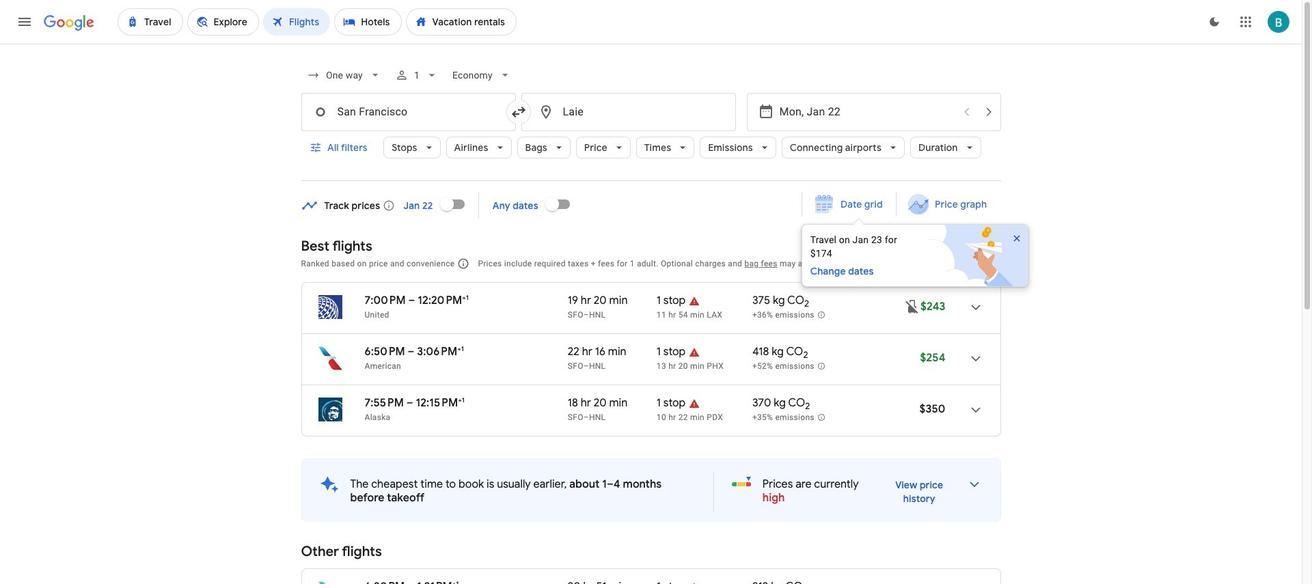 Task type: vqa. For each thing, say whether or not it's contained in the screenshot.
thu, feb 22 'element'
no



Task type: locate. For each thing, give the bounding box(es) containing it.
learn more about tracked prices image
[[383, 199, 395, 212]]

close image
[[1011, 233, 1022, 244]]

total duration 18 hr 20 min. element
[[568, 396, 657, 412]]

total duration 19 hr 20 min. element
[[568, 294, 657, 310]]

None field
[[301, 63, 387, 87], [447, 63, 517, 87], [301, 63, 387, 87], [447, 63, 517, 87]]

main menu image
[[16, 14, 33, 30]]

main content
[[301, 188, 1043, 584]]

this price for this flight doesn't include overhead bin access. if you need a carry-on bag, use the bags filter to update prices. image
[[904, 298, 921, 315]]

swap origin and destination. image
[[510, 104, 527, 120]]

Departure time: 6:30 PM. text field
[[365, 580, 405, 584]]

None search field
[[301, 59, 1001, 181]]

flight details. leaves san francisco international airport (sfo) at 7:55 pm on monday, january 22 and arrives at daniel k. inouye international airport at 12:15 pm on tuesday, january 23. image
[[959, 394, 992, 427]]

1 1 stop flight. element from the top
[[657, 294, 686, 310]]

Arrival time: 12:20 PM on  Tuesday, January 23. text field
[[418, 293, 469, 308]]

None text field
[[301, 93, 516, 131], [521, 93, 736, 131], [301, 93, 516, 131], [521, 93, 736, 131]]

flight details. leaves san francisco international airport (sfo) at 6:50 pm on monday, january 22 and arrives at daniel k. inouye international airport at 3:06 pm on tuesday, january 23. image
[[959, 342, 992, 375]]

flight details. leaves san francisco international airport (sfo) at 7:00 pm on monday, january 22 and arrives at daniel k. inouye international airport at 12:20 pm on tuesday, january 23. image
[[959, 291, 992, 324]]

1 stop flight. element for total duration 18 hr 20 min. element
[[657, 396, 686, 412]]

2 1 stop flight. element from the top
[[657, 345, 686, 361]]

change appearance image
[[1198, 5, 1231, 38]]

leaves san francisco international airport (sfo) at 7:00 pm on monday, january 22 and arrives at daniel k. inouye international airport at 12:20 pm on tuesday, january 23. element
[[365, 293, 469, 308]]

254 US dollars text field
[[920, 351, 946, 365]]

3 1 stop flight. element from the top
[[657, 396, 686, 412]]

1 stop flight. element
[[657, 294, 686, 310], [657, 345, 686, 361], [657, 396, 686, 412], [657, 580, 686, 584]]



Task type: describe. For each thing, give the bounding box(es) containing it.
leaves san francisco international airport (sfo) at 7:55 pm on monday, january 22 and arrives at daniel k. inouye international airport at 12:15 pm on tuesday, january 23. element
[[365, 396, 465, 410]]

learn more about ranking image
[[458, 258, 470, 270]]

find the best price region
[[301, 188, 1043, 287]]

Departure time: 6:50 PM. text field
[[365, 345, 405, 359]]

243 US dollars text field
[[921, 300, 946, 314]]

leaves san francisco international airport (sfo) at 6:50 pm on monday, january 22 and arrives at daniel k. inouye international airport at 3:06 pm on tuesday, january 23. element
[[365, 345, 464, 359]]

Arrival time: 3:06 PM on  Tuesday, January 23. text field
[[417, 345, 464, 359]]

loading results progress bar
[[0, 44, 1302, 46]]

Departure time: 7:00 PM. text field
[[365, 294, 406, 308]]

total duration 22 hr 16 min. element
[[568, 345, 657, 361]]

Departure time: 7:55 PM. text field
[[365, 396, 404, 410]]

Departure text field
[[780, 94, 955, 131]]

4 1 stop flight. element from the top
[[657, 580, 686, 584]]

Arrival time: 12:15 PM on  Tuesday, January 23. text field
[[416, 396, 465, 410]]

view price history image
[[958, 468, 991, 501]]

total duration 20 hr 51 min. element
[[568, 580, 657, 584]]

Arrival time: 1:21 PM on  Tuesday, January 23. text field
[[417, 580, 459, 584]]

1 stop flight. element for total duration 19 hr 20 min. element
[[657, 294, 686, 310]]

leaves san francisco international airport (sfo) at 6:30 pm on monday, january 22 and arrives at daniel k. inouye international airport at 1:21 pm on tuesday, january 23. element
[[365, 580, 459, 584]]

1 stop flight. element for total duration 22 hr 16 min. element
[[657, 345, 686, 361]]

350 US dollars text field
[[920, 403, 946, 416]]



